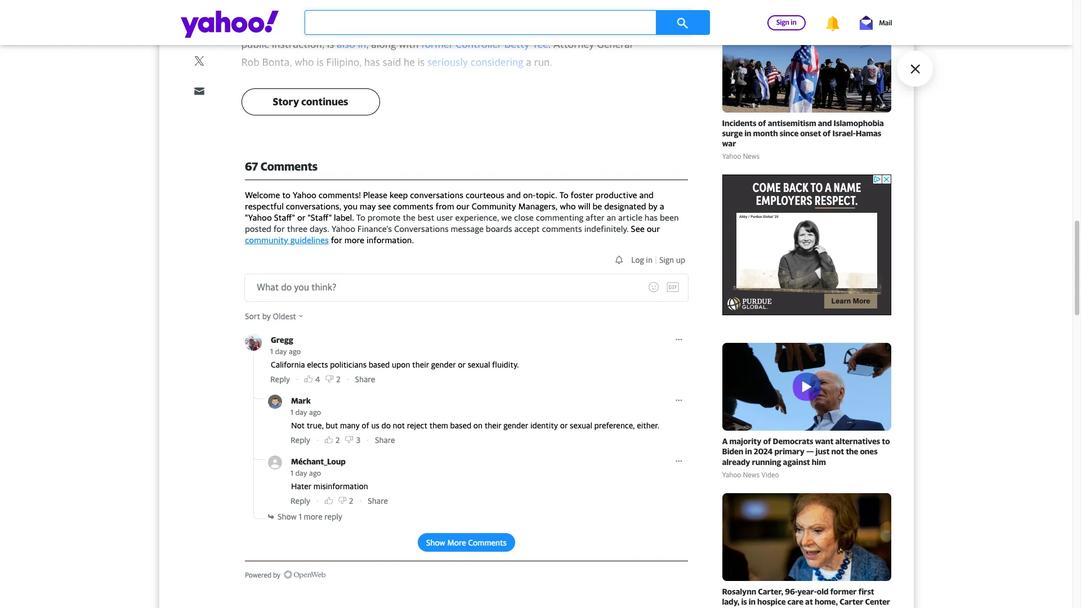 Task type: describe. For each thing, give the bounding box(es) containing it.
lady,
[[723, 597, 740, 607]]

year-
[[798, 587, 818, 597]]

mail link
[[860, 15, 893, 30]]

. attorney general rob bonta, who is filipino, has said he is
[[241, 38, 633, 68]]

former controller betty yee link
[[422, 38, 549, 50]]

was
[[355, 2, 372, 14]]

betty
[[505, 38, 530, 50]]

alternatives
[[836, 437, 881, 447]]

care
[[788, 597, 804, 607]]

lt.
[[241, 2, 253, 14]]

hospice
[[758, 597, 786, 607]]

hamas
[[856, 129, 882, 138]]

already
[[723, 457, 751, 467]]

her
[[515, 2, 530, 14]]

instruction,
[[272, 38, 325, 50]]

has
[[365, 56, 380, 68]]

news inside incidents of antisemitism and islamophobia surge in month since onset of israel-hamas war yahoo news
[[744, 152, 760, 161]]

at
[[806, 597, 814, 607]]

0 horizontal spatial to
[[414, 2, 424, 14]]

first for former
[[859, 587, 875, 597]]

war
[[723, 139, 737, 148]]

black
[[506, 20, 530, 32]]

kounalakis
[[303, 2, 352, 14]]

seriously considering link
[[428, 56, 524, 68]]

state
[[533, 20, 556, 32]]

news inside a majority of democrats want alternatives to biden in 2024 primary — just not the ones already running against him yahoo news video
[[744, 471, 760, 479]]

carter,
[[759, 587, 784, 597]]

former for first
[[831, 587, 857, 597]]

the inside her candidacy just a few months into newsom's second term. tony thurmond, the black state superintendent of public instruction, is
[[488, 20, 503, 32]]

superintendent
[[559, 20, 629, 32]]

ones
[[861, 447, 878, 457]]

said
[[383, 56, 401, 68]]

islamophobia
[[834, 119, 885, 128]]

96-
[[786, 587, 798, 597]]

newsom's
[[300, 20, 346, 32]]

carter
[[840, 597, 864, 607]]

mail
[[880, 18, 893, 27]]

since
[[780, 129, 799, 138]]

controller
[[456, 38, 502, 50]]

against
[[784, 457, 811, 467]]

announce
[[467, 2, 512, 14]]

is inside her candidacy just a few months into newsom's second term. tony thurmond, the black state superintendent of public instruction, is
[[327, 38, 334, 50]]

story continues button
[[241, 88, 380, 115]]

few
[[609, 2, 626, 14]]

story continues
[[273, 96, 349, 108]]

in inside a majority of democrats want alternatives to biden in 2024 primary — just not the ones already running against him yahoo news video
[[746, 447, 753, 457]]

in right also
[[358, 38, 366, 50]]

lt. gov. eleni kounalakis was the first to formally announce
[[241, 2, 512, 14]]

candidacy
[[532, 2, 579, 14]]

rosalynn carter, 96-year-old former first lady, is in hospice care at home, carter center says link
[[723, 587, 892, 609]]

second
[[348, 20, 381, 32]]

also
[[337, 38, 355, 50]]

formally
[[426, 2, 464, 14]]

in inside incidents of antisemitism and islamophobia surge in month since onset of israel-hamas war yahoo news
[[745, 129, 752, 138]]

in inside the rosalynn carter, 96-year-old former first lady, is in hospice care at home, carter center says
[[749, 597, 756, 607]]

of inside a majority of democrats want alternatives to biden in 2024 primary — just not the ones already running against him yahoo news video
[[764, 437, 772, 447]]

old
[[818, 587, 829, 597]]

center
[[866, 597, 891, 607]]

him
[[812, 457, 827, 467]]

incidents
[[723, 119, 757, 128]]

onset
[[801, 129, 822, 138]]

seriously considering a run.
[[428, 56, 553, 68]]

months
[[241, 20, 276, 32]]

also in , along with former controller betty yee
[[337, 38, 549, 50]]

is right he
[[418, 56, 425, 68]]

yahoo inside incidents of antisemitism and islamophobia surge in month since onset of israel-hamas war yahoo news
[[723, 152, 742, 161]]

term.
[[383, 20, 408, 32]]

is right who
[[317, 56, 324, 68]]

0 horizontal spatial the
[[374, 2, 390, 14]]

public
[[241, 38, 269, 50]]

running
[[753, 457, 782, 467]]

run.
[[535, 56, 553, 68]]

want
[[816, 437, 834, 447]]

filipino,
[[327, 56, 362, 68]]

thurmond,
[[435, 20, 485, 32]]

continues
[[301, 96, 349, 108]]

rob
[[241, 56, 260, 68]]

gov.
[[256, 2, 276, 14]]

incidents of antisemitism and islamophobia surge in month since onset of israel-hamas war yahoo news
[[723, 119, 885, 161]]

story
[[273, 96, 299, 108]]

a inside her candidacy just a few months into newsom's second term. tony thurmond, the black state superintendent of public instruction, is
[[601, 2, 606, 14]]



Task type: locate. For each thing, give the bounding box(es) containing it.
0 vertical spatial a
[[601, 2, 606, 14]]

in down rosalynn
[[749, 597, 756, 607]]

of
[[632, 20, 642, 32], [759, 119, 767, 128], [824, 129, 832, 138], [764, 437, 772, 447]]

a left run.
[[527, 56, 532, 68]]

1 horizontal spatial a
[[601, 2, 606, 14]]

in
[[792, 18, 797, 26], [358, 38, 366, 50], [745, 129, 752, 138], [746, 447, 753, 457], [749, 597, 756, 607]]

0 horizontal spatial just
[[581, 2, 598, 14]]

just down want
[[816, 447, 830, 457]]

biden
[[723, 447, 744, 457]]

1 horizontal spatial first
[[859, 587, 875, 597]]

first inside the rosalynn carter, 96-year-old former first lady, is in hospice care at home, carter center says
[[859, 587, 875, 597]]

to right alternatives
[[883, 437, 891, 447]]

bonta,
[[262, 56, 292, 68]]

first up "term."
[[392, 2, 411, 14]]

tony
[[411, 20, 433, 32]]

,
[[366, 38, 369, 50]]

considering
[[471, 56, 524, 68]]

former up seriously
[[422, 38, 453, 50]]

1 horizontal spatial former
[[831, 587, 857, 597]]

is left also
[[327, 38, 334, 50]]

a left few
[[601, 2, 606, 14]]

who
[[295, 56, 314, 68]]

first for the
[[392, 2, 411, 14]]

with
[[399, 38, 419, 50]]

sign in
[[777, 18, 797, 26]]

1 vertical spatial yahoo
[[723, 471, 742, 479]]

to
[[414, 2, 424, 14], [883, 437, 891, 447]]

1 horizontal spatial just
[[816, 447, 830, 457]]

also in link
[[337, 38, 366, 50]]

a
[[723, 437, 728, 447]]

1 horizontal spatial to
[[883, 437, 891, 447]]

2 horizontal spatial the
[[847, 447, 859, 457]]

news
[[744, 152, 760, 161], [744, 471, 760, 479]]

along
[[372, 38, 396, 50]]

—
[[807, 447, 815, 457]]

of up month
[[759, 119, 767, 128]]

0 horizontal spatial former
[[422, 38, 453, 50]]

month
[[754, 129, 779, 138]]

rosalynn
[[723, 587, 757, 597]]

yahoo down war
[[723, 152, 742, 161]]

the
[[374, 2, 390, 14], [488, 20, 503, 32], [847, 447, 859, 457]]

attorney
[[554, 38, 595, 50]]

of up general
[[632, 20, 642, 32]]

0 horizontal spatial a
[[527, 56, 532, 68]]

is down rosalynn
[[742, 597, 748, 607]]

advertisement region
[[723, 175, 892, 316]]

eleni
[[278, 2, 300, 14]]

sign in link
[[768, 15, 806, 30]]

majority
[[730, 437, 762, 447]]

sign
[[777, 18, 790, 26]]

is inside the rosalynn carter, 96-year-old former first lady, is in hospice care at home, carter center says
[[742, 597, 748, 607]]

news down month
[[744, 152, 760, 161]]

Search query text field
[[305, 10, 694, 35]]

israel-
[[833, 129, 856, 138]]

rosalynn carter, 96-year-old former first lady, is in hospice care at home, carter center says
[[723, 587, 891, 609]]

former
[[422, 38, 453, 50], [831, 587, 857, 597]]

just up superintendent
[[581, 2, 598, 14]]

a
[[601, 2, 606, 14], [527, 56, 532, 68]]

her candidacy just a few months into newsom's second term. tony thurmond, the black state superintendent of public instruction, is
[[241, 2, 642, 50]]

the inside a majority of democrats want alternatives to biden in 2024 primary — just not the ones already running against him yahoo news video
[[847, 447, 859, 457]]

a majority of democrats want alternatives to biden in 2024 primary — just not the ones already running against him yahoo news video
[[723, 437, 891, 479]]

1 vertical spatial first
[[859, 587, 875, 597]]

primary
[[775, 447, 805, 457]]

antisemitism
[[768, 119, 817, 128]]

1 vertical spatial the
[[488, 20, 503, 32]]

and
[[819, 119, 833, 128]]

yee
[[533, 38, 549, 50]]

to inside a majority of democrats want alternatives to biden in 2024 primary — just not the ones already running against him yahoo news video
[[883, 437, 891, 447]]

New! search field
[[305, 10, 710, 35]]

0 vertical spatial to
[[414, 2, 424, 14]]

former inside the rosalynn carter, 96-year-old former first lady, is in hospice care at home, carter center says
[[831, 587, 857, 597]]

1 yahoo from the top
[[723, 152, 742, 161]]

2 news from the top
[[744, 471, 760, 479]]

2 yahoo from the top
[[723, 471, 742, 479]]

first
[[392, 2, 411, 14], [859, 587, 875, 597]]

0 vertical spatial former
[[422, 38, 453, 50]]

1 vertical spatial former
[[831, 587, 857, 597]]

1 vertical spatial news
[[744, 471, 760, 479]]

2024
[[754, 447, 773, 457]]

says
[[723, 607, 739, 609]]

surge
[[723, 129, 743, 138]]

to up tony
[[414, 2, 424, 14]]

1 vertical spatial just
[[816, 447, 830, 457]]

democrats
[[773, 437, 814, 447]]

toolbar containing sign in
[[750, 14, 893, 32]]

0 vertical spatial the
[[374, 2, 390, 14]]

1 vertical spatial a
[[527, 56, 532, 68]]

1 vertical spatial to
[[883, 437, 891, 447]]

first up center
[[859, 587, 875, 597]]

in down incidents
[[745, 129, 752, 138]]

0 horizontal spatial first
[[392, 2, 411, 14]]

the right 'was'
[[374, 2, 390, 14]]

.
[[549, 38, 551, 50]]

just inside a majority of democrats want alternatives to biden in 2024 primary — just not the ones already running against him yahoo news video
[[816, 447, 830, 457]]

news left video
[[744, 471, 760, 479]]

0 vertical spatial yahoo
[[723, 152, 742, 161]]

just inside her candidacy just a few months into newsom's second term. tony thurmond, the black state superintendent of public instruction, is
[[581, 2, 598, 14]]

seriously
[[428, 56, 468, 68]]

toolbar
[[750, 14, 893, 32]]

not
[[832, 447, 845, 457]]

he
[[404, 56, 415, 68]]

yahoo down already in the right of the page
[[723, 471, 742, 479]]

a majority of democrats want alternatives to biden in 2024 primary — just not the ones already running against him link
[[723, 437, 892, 467]]

the down announce
[[488, 20, 503, 32]]

yahoo inside a majority of democrats want alternatives to biden in 2024 primary — just not the ones already running against him yahoo news video
[[723, 471, 742, 479]]

yahoo
[[723, 152, 742, 161], [723, 471, 742, 479]]

the down alternatives
[[847, 447, 859, 457]]

incidents of antisemitism and islamophobia surge in month since onset of israel-hamas war link
[[723, 119, 892, 149]]

former up carter
[[831, 587, 857, 597]]

in down majority
[[746, 447, 753, 457]]

of inside her candidacy just a few months into newsom's second term. tony thurmond, the black state superintendent of public instruction, is
[[632, 20, 642, 32]]

of up 2024
[[764, 437, 772, 447]]

0 vertical spatial first
[[392, 2, 411, 14]]

in right sign
[[792, 18, 797, 26]]

of down and
[[824, 129, 832, 138]]

2 vertical spatial the
[[847, 447, 859, 457]]

new!
[[694, 10, 710, 19]]

home,
[[815, 597, 839, 607]]

1 news from the top
[[744, 152, 760, 161]]

0 vertical spatial news
[[744, 152, 760, 161]]

former for controller
[[422, 38, 453, 50]]

0 vertical spatial just
[[581, 2, 598, 14]]

general
[[597, 38, 633, 50]]

1 horizontal spatial the
[[488, 20, 503, 32]]

video
[[762, 471, 780, 479]]



